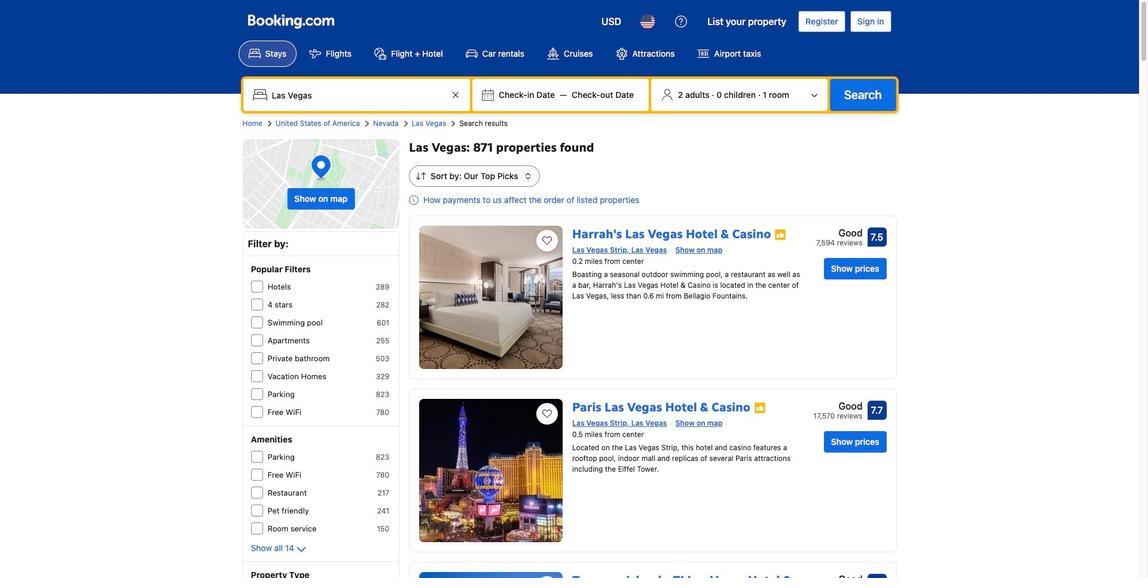 Task type: describe. For each thing, give the bounding box(es) containing it.
harrah's las vegas hotel & casino image
[[419, 226, 563, 370]]



Task type: locate. For each thing, give the bounding box(es) containing it.
paris las vegas hotel & casino image
[[419, 399, 563, 543]]

this property is part of our preferred partner program. it's committed to providing excellent service and good value. it'll pay us a higher commission if you make a booking. image
[[754, 402, 766, 414], [754, 402, 766, 414]]

this property is part of our preferred partner program. it's committed to providing excellent service and good value. it'll pay us a higher commission if you make a booking. image
[[775, 229, 787, 241], [775, 229, 787, 241]]

booking.com image
[[248, 14, 334, 29]]

Where are you going? field
[[267, 84, 449, 106]]

search results updated. las vegas: 871 properties found. element
[[409, 139, 897, 156]]



Task type: vqa. For each thing, say whether or not it's contained in the screenshot.
pleasant
no



